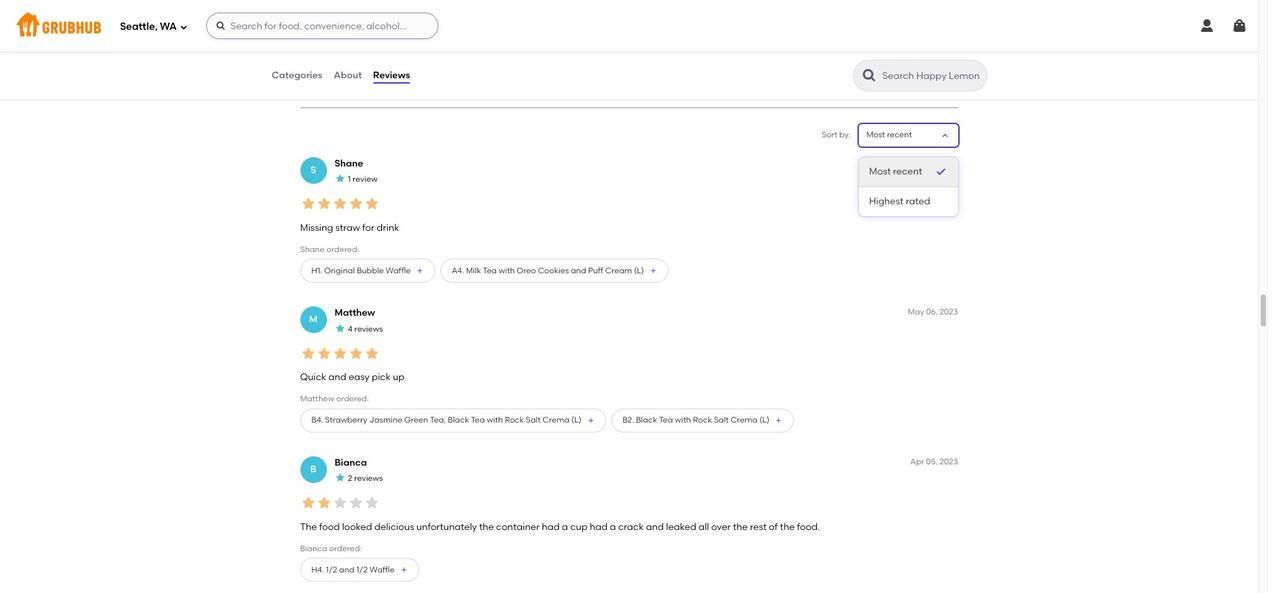 Task type: describe. For each thing, give the bounding box(es) containing it.
h1. original bubble waffle button
[[300, 259, 435, 283]]

most recent inside option
[[869, 166, 922, 177]]

reviews for bianca
[[354, 474, 383, 483]]

bubble
[[357, 266, 384, 275]]

shane ordered:
[[300, 245, 359, 254]]

plus icon image for a4. milk tea with oreo cookies and puff cream (l)
[[649, 267, 657, 275]]

2
[[348, 474, 352, 483]]

reviews for matthew
[[354, 324, 383, 334]]

1 2023 from the top
[[940, 158, 958, 167]]

cup
[[570, 521, 588, 532]]

aug
[[909, 158, 925, 167]]

91 for 91
[[434, 50, 443, 61]]

quick
[[300, 372, 326, 383]]

matthew for matthew
[[335, 307, 375, 319]]

1 1/2 from the left
[[326, 565, 337, 574]]

quick and easy pick up
[[300, 372, 405, 383]]

06,
[[926, 307, 938, 317]]

b
[[310, 463, 317, 475]]

easy
[[349, 372, 370, 383]]

puff
[[588, 266, 603, 275]]

b2.
[[623, 415, 634, 425]]

reviews button
[[373, 52, 411, 100]]

highest rated
[[869, 196, 931, 207]]

1 review
[[348, 175, 378, 184]]

2023 for up
[[940, 307, 958, 317]]

main navigation navigation
[[0, 0, 1258, 52]]

1 horizontal spatial svg image
[[215, 21, 226, 31]]

h1. original bubble waffle
[[311, 266, 411, 275]]

b4. strawberry jasmine green tea, black tea with rock salt crema (l) button
[[300, 408, 606, 432]]

may 06, 2023
[[908, 307, 958, 317]]

food inside 91 good food
[[332, 64, 349, 73]]

h4. 1/2 and 1/2 waffle button
[[300, 558, 419, 582]]

2023 for unfortunately
[[940, 457, 958, 466]]

svg image
[[1199, 18, 1215, 34]]

0 vertical spatial waffle
[[386, 266, 411, 275]]

most inside field
[[867, 130, 885, 140]]

cream
[[605, 266, 632, 275]]

categories button
[[271, 52, 323, 100]]

wa
[[160, 20, 177, 32]]

caret down icon image
[[940, 130, 950, 141]]

original
[[324, 266, 355, 275]]

check icon image
[[934, 165, 948, 178]]

leaked
[[666, 521, 696, 532]]

1 a from the left
[[562, 521, 568, 532]]

of
[[769, 521, 778, 532]]

b2. black tea with rock salt crema (l) button
[[611, 408, 794, 432]]

seattle, wa
[[120, 20, 177, 32]]

2 a from the left
[[610, 521, 616, 532]]

294 ratings
[[308, 26, 358, 37]]

294
[[308, 26, 324, 37]]

shane for shane ordered:
[[300, 245, 325, 254]]

drink
[[377, 222, 399, 233]]

tea right tea,
[[471, 415, 485, 425]]

26,
[[927, 158, 938, 167]]

with for quick and easy pick up
[[675, 415, 691, 425]]

Sort by: field
[[867, 130, 912, 141]]

shane for shane
[[335, 158, 363, 169]]

milk
[[466, 266, 481, 275]]

straw
[[335, 222, 360, 233]]

delivery
[[371, 78, 401, 87]]

over
[[711, 521, 731, 532]]

s
[[311, 164, 316, 176]]

plus icon image for b4. strawberry jasmine green tea, black tea with rock salt crema (l)
[[587, 416, 595, 424]]

1
[[348, 175, 351, 184]]

for
[[362, 222, 375, 233]]

4
[[348, 324, 353, 334]]

green
[[404, 415, 428, 425]]

by:
[[839, 130, 851, 140]]

plus icon image for b2. black tea with rock salt crema (l)
[[775, 416, 783, 424]]

about button
[[333, 52, 363, 100]]

on
[[371, 64, 382, 73]]

2 the from the left
[[733, 521, 748, 532]]

2 black from the left
[[636, 415, 657, 425]]

highest
[[869, 196, 904, 207]]

oreo
[[517, 266, 536, 275]]

tea for quick and easy pick up
[[659, 415, 673, 425]]

90
[[371, 50, 382, 61]]

1 crema from the left
[[543, 415, 570, 425]]

and right crack
[[646, 521, 664, 532]]

matthew ordered:
[[300, 394, 369, 404]]

the
[[300, 521, 317, 532]]

2 horizontal spatial svg image
[[1232, 18, 1248, 34]]

plus icon image for h4. 1/2 and 1/2 waffle
[[400, 566, 408, 574]]

2 rock from the left
[[693, 415, 712, 425]]

may
[[908, 307, 924, 317]]

reviews
[[373, 70, 410, 81]]

1 salt from the left
[[526, 415, 541, 425]]

rest
[[750, 521, 767, 532]]

1 vertical spatial waffle
[[370, 565, 395, 574]]

a4. milk tea with oreo cookies and puff cream (l) button
[[441, 259, 669, 283]]

05,
[[926, 457, 938, 466]]

container
[[496, 521, 540, 532]]

review
[[353, 175, 378, 184]]

and inside 'a4. milk tea with oreo cookies and puff cream (l)' button
[[571, 266, 586, 275]]

bianca ordered:
[[300, 544, 362, 553]]

sort
[[822, 130, 838, 140]]

cookies
[[538, 266, 569, 275]]



Task type: locate. For each thing, give the bounding box(es) containing it.
0 vertical spatial recent
[[887, 130, 912, 140]]

bianca up 2
[[335, 457, 367, 468]]

ordered: down the quick and easy pick up
[[336, 394, 369, 404]]

2023
[[940, 158, 958, 167], [940, 307, 958, 317], [940, 457, 958, 466]]

svg image
[[1232, 18, 1248, 34], [215, 21, 226, 31], [179, 23, 187, 31]]

strawberry
[[325, 415, 367, 425]]

unfortunately
[[416, 521, 477, 532]]

plus icon image inside b2. black tea with rock salt crema (l) button
[[775, 416, 783, 424]]

1 vertical spatial shane
[[300, 245, 325, 254]]

looked
[[342, 521, 372, 532]]

2023 right 26, on the right top of the page
[[940, 158, 958, 167]]

the left rest
[[733, 521, 748, 532]]

most recent up the highest rated
[[869, 166, 922, 177]]

a
[[562, 521, 568, 532], [610, 521, 616, 532]]

star icon image
[[308, 2, 327, 21], [327, 2, 345, 21], [345, 2, 364, 21], [364, 2, 382, 21], [382, 2, 401, 21], [335, 173, 345, 184], [300, 196, 316, 212], [316, 196, 332, 212], [332, 196, 348, 212], [348, 196, 364, 212], [364, 196, 380, 212], [335, 323, 345, 333], [300, 345, 316, 361], [316, 345, 332, 361], [332, 345, 348, 361], [348, 345, 364, 361], [364, 345, 380, 361], [335, 472, 345, 483], [300, 495, 316, 511], [316, 495, 332, 511], [332, 495, 348, 511], [348, 495, 364, 511], [364, 495, 380, 511]]

1 vertical spatial recent
[[893, 166, 922, 177]]

2 had from the left
[[590, 521, 608, 532]]

ordered: for and
[[336, 394, 369, 404]]

0 horizontal spatial salt
[[526, 415, 541, 425]]

plus icon image inside b4. strawberry jasmine green tea, black tea with rock salt crema (l) button
[[587, 416, 595, 424]]

seattle,
[[120, 20, 158, 32]]

plus icon image inside 'a4. milk tea with oreo cookies and puff cream (l)' button
[[649, 267, 657, 275]]

shane up h1.
[[300, 245, 325, 254]]

black
[[448, 415, 469, 425], [636, 415, 657, 425]]

1 vertical spatial most
[[869, 166, 891, 177]]

b2. black tea with rock salt crema (l)
[[623, 415, 770, 425]]

bianca up h4.
[[300, 544, 327, 553]]

time
[[384, 64, 402, 73]]

0 vertical spatial reviews
[[354, 324, 383, 334]]

1/2 right h4.
[[326, 565, 337, 574]]

missing straw for drink
[[300, 222, 399, 233]]

reviews
[[354, 324, 383, 334], [354, 474, 383, 483]]

reviews right 4 on the bottom left of the page
[[354, 324, 383, 334]]

90 on time delivery
[[371, 50, 402, 87]]

91 good food
[[308, 50, 349, 73]]

black right tea,
[[448, 415, 469, 425]]

0 vertical spatial shane
[[335, 158, 363, 169]]

a4.
[[452, 266, 464, 275]]

ratings
[[326, 26, 358, 37]]

ordered: up original
[[327, 245, 359, 254]]

with right tea,
[[487, 415, 503, 425]]

1 vertical spatial food
[[319, 521, 340, 532]]

crema
[[543, 415, 570, 425], [731, 415, 758, 425]]

0 horizontal spatial black
[[448, 415, 469, 425]]

up
[[393, 372, 405, 383]]

with left the oreo
[[499, 266, 515, 275]]

4 reviews
[[348, 324, 383, 334]]

1 vertical spatial bianca
[[300, 544, 327, 553]]

1 vertical spatial reviews
[[354, 474, 383, 483]]

recent left 26, on the right top of the page
[[893, 166, 922, 177]]

rock
[[505, 415, 524, 425], [693, 415, 712, 425]]

matthew for matthew ordered:
[[300, 394, 334, 404]]

bianca
[[335, 457, 367, 468], [300, 544, 327, 553]]

recent up aug
[[887, 130, 912, 140]]

3 2023 from the top
[[940, 457, 958, 466]]

1 horizontal spatial salt
[[714, 415, 729, 425]]

1 black from the left
[[448, 415, 469, 425]]

delicious
[[375, 521, 414, 532]]

tea right milk
[[483, 266, 497, 275]]

and down the bianca ordered:
[[339, 565, 355, 574]]

1 vertical spatial 2023
[[940, 307, 958, 317]]

0 horizontal spatial had
[[542, 521, 560, 532]]

most recent up aug
[[867, 130, 912, 140]]

most right by:
[[867, 130, 885, 140]]

tea
[[483, 266, 497, 275], [471, 415, 485, 425], [659, 415, 673, 425]]

0 vertical spatial ordered:
[[327, 245, 359, 254]]

91 right reviews 'button'
[[434, 50, 443, 61]]

0 vertical spatial most recent
[[867, 130, 912, 140]]

had
[[542, 521, 560, 532], [590, 521, 608, 532]]

2 salt from the left
[[714, 415, 729, 425]]

salt
[[526, 415, 541, 425], [714, 415, 729, 425]]

search icon image
[[861, 68, 877, 84]]

missing
[[300, 222, 333, 233]]

h4. 1/2 and 1/2 waffle
[[311, 565, 395, 574]]

1 horizontal spatial bianca
[[335, 457, 367, 468]]

2 horizontal spatial the
[[780, 521, 795, 532]]

1 rock from the left
[[505, 415, 524, 425]]

0 horizontal spatial crema
[[543, 415, 570, 425]]

and left easy
[[329, 372, 346, 383]]

apr
[[910, 457, 924, 466]]

waffle right bubble
[[386, 266, 411, 275]]

matthew up 4 on the bottom left of the page
[[335, 307, 375, 319]]

1 horizontal spatial shane
[[335, 158, 363, 169]]

black right 'b2.'
[[636, 415, 657, 425]]

sort by:
[[822, 130, 851, 140]]

0 horizontal spatial 91
[[308, 50, 317, 61]]

a4. milk tea with oreo cookies and puff cream (l)
[[452, 266, 644, 275]]

1 91 from the left
[[308, 50, 317, 61]]

ordered: for straw
[[327, 245, 359, 254]]

1 horizontal spatial rock
[[693, 415, 712, 425]]

and inside "h4. 1/2 and 1/2 waffle" button
[[339, 565, 355, 574]]

waffle
[[386, 266, 411, 275], [370, 565, 395, 574]]

plus icon image for h1. original bubble waffle
[[416, 267, 424, 275]]

recent inside option
[[893, 166, 922, 177]]

pick
[[372, 372, 391, 383]]

rated
[[906, 196, 931, 207]]

the right of
[[780, 521, 795, 532]]

1 vertical spatial most recent
[[869, 166, 922, 177]]

1 the from the left
[[479, 521, 494, 532]]

2 1/2 from the left
[[356, 565, 368, 574]]

m
[[309, 314, 318, 325]]

0 horizontal spatial svg image
[[179, 23, 187, 31]]

most inside option
[[869, 166, 891, 177]]

h1.
[[311, 266, 322, 275]]

with
[[499, 266, 515, 275], [487, 415, 503, 425], [675, 415, 691, 425]]

2 91 from the left
[[434, 50, 443, 61]]

1/2
[[326, 565, 337, 574], [356, 565, 368, 574]]

matthew up b4.
[[300, 394, 334, 404]]

1 horizontal spatial crema
[[731, 415, 758, 425]]

crack
[[618, 521, 644, 532]]

with right 'b2.'
[[675, 415, 691, 425]]

1 reviews from the top
[[354, 324, 383, 334]]

plus icon image
[[416, 267, 424, 275], [649, 267, 657, 275], [587, 416, 595, 424], [775, 416, 783, 424], [400, 566, 408, 574]]

1 horizontal spatial 1/2
[[356, 565, 368, 574]]

1 horizontal spatial 91
[[434, 50, 443, 61]]

0 vertical spatial matthew
[[335, 307, 375, 319]]

food right the
[[319, 521, 340, 532]]

91 for 91 good food
[[308, 50, 317, 61]]

most recent option
[[859, 157, 958, 187]]

matthew
[[335, 307, 375, 319], [300, 394, 334, 404]]

0 vertical spatial 2023
[[940, 158, 958, 167]]

the food looked delicious unfortunately the container had a cup had a crack and leaked all over the rest of the food.
[[300, 521, 820, 532]]

2 vertical spatial 2023
[[940, 457, 958, 466]]

about
[[334, 70, 362, 81]]

food right the good
[[332, 64, 349, 73]]

0 horizontal spatial rock
[[505, 415, 524, 425]]

1 horizontal spatial (l)
[[634, 266, 644, 275]]

ordered: up h4. 1/2 and 1/2 waffle
[[329, 544, 362, 553]]

plus icon image inside "h4. 1/2 and 1/2 waffle" button
[[400, 566, 408, 574]]

with for missing straw for drink
[[499, 266, 515, 275]]

and left the puff
[[571, 266, 586, 275]]

0 horizontal spatial 1/2
[[326, 565, 337, 574]]

ordered: for food
[[329, 544, 362, 553]]

jasmine
[[369, 415, 402, 425]]

0 vertical spatial bianca
[[335, 457, 367, 468]]

b4.
[[311, 415, 323, 425]]

1 horizontal spatial the
[[733, 521, 748, 532]]

1 vertical spatial matthew
[[300, 394, 334, 404]]

2 horizontal spatial (l)
[[760, 415, 770, 425]]

Search Happy Lemon search field
[[881, 70, 983, 82]]

1 vertical spatial ordered:
[[336, 394, 369, 404]]

2 vertical spatial ordered:
[[329, 544, 362, 553]]

all
[[699, 521, 709, 532]]

2 reviews from the top
[[354, 474, 383, 483]]

0 horizontal spatial shane
[[300, 245, 325, 254]]

food.
[[797, 521, 820, 532]]

2 reviews
[[348, 474, 383, 483]]

most up highest
[[869, 166, 891, 177]]

had left cup
[[542, 521, 560, 532]]

2023 right 06,
[[940, 307, 958, 317]]

1/2 down the bianca ordered:
[[356, 565, 368, 574]]

shane up 1
[[335, 158, 363, 169]]

food
[[332, 64, 349, 73], [319, 521, 340, 532]]

and
[[571, 266, 586, 275], [329, 372, 346, 383], [646, 521, 664, 532], [339, 565, 355, 574]]

bianca for bianca ordered:
[[300, 544, 327, 553]]

had right cup
[[590, 521, 608, 532]]

categories
[[272, 70, 323, 81]]

2 2023 from the top
[[940, 307, 958, 317]]

0 vertical spatial food
[[332, 64, 349, 73]]

recent
[[887, 130, 912, 140], [893, 166, 922, 177]]

bianca for bianca
[[335, 457, 367, 468]]

b4. strawberry jasmine green tea, black tea with rock salt crema (l)
[[311, 415, 582, 425]]

3 the from the left
[[780, 521, 795, 532]]

0 horizontal spatial the
[[479, 521, 494, 532]]

plus icon image inside h1. original bubble waffle button
[[416, 267, 424, 275]]

91 up the good
[[308, 50, 317, 61]]

most
[[867, 130, 885, 140], [869, 166, 891, 177]]

recent inside field
[[887, 130, 912, 140]]

tea right 'b2.'
[[659, 415, 673, 425]]

1 horizontal spatial black
[[636, 415, 657, 425]]

2023 right 05,
[[940, 457, 958, 466]]

0 horizontal spatial a
[[562, 521, 568, 532]]

0 vertical spatial most
[[867, 130, 885, 140]]

1 horizontal spatial a
[[610, 521, 616, 532]]

a left crack
[[610, 521, 616, 532]]

0 horizontal spatial bianca
[[300, 544, 327, 553]]

1 had from the left
[[542, 521, 560, 532]]

1 horizontal spatial had
[[590, 521, 608, 532]]

aug 26, 2023
[[909, 158, 958, 167]]

0 horizontal spatial (l)
[[571, 415, 582, 425]]

waffle down delicious
[[370, 565, 395, 574]]

good
[[308, 64, 330, 73]]

Search for food, convenience, alcohol... search field
[[206, 13, 438, 39]]

apr 05, 2023
[[910, 457, 958, 466]]

most recent
[[867, 130, 912, 140], [869, 166, 922, 177]]

2 crema from the left
[[731, 415, 758, 425]]

tea for missing straw for drink
[[483, 266, 497, 275]]

tea,
[[430, 415, 446, 425]]

reviews right 2
[[354, 474, 383, 483]]

a left cup
[[562, 521, 568, 532]]

the left container
[[479, 521, 494, 532]]

h4.
[[311, 565, 324, 574]]

91 inside 91 good food
[[308, 50, 317, 61]]



Task type: vqa. For each thing, say whether or not it's contained in the screenshot.
the right had
yes



